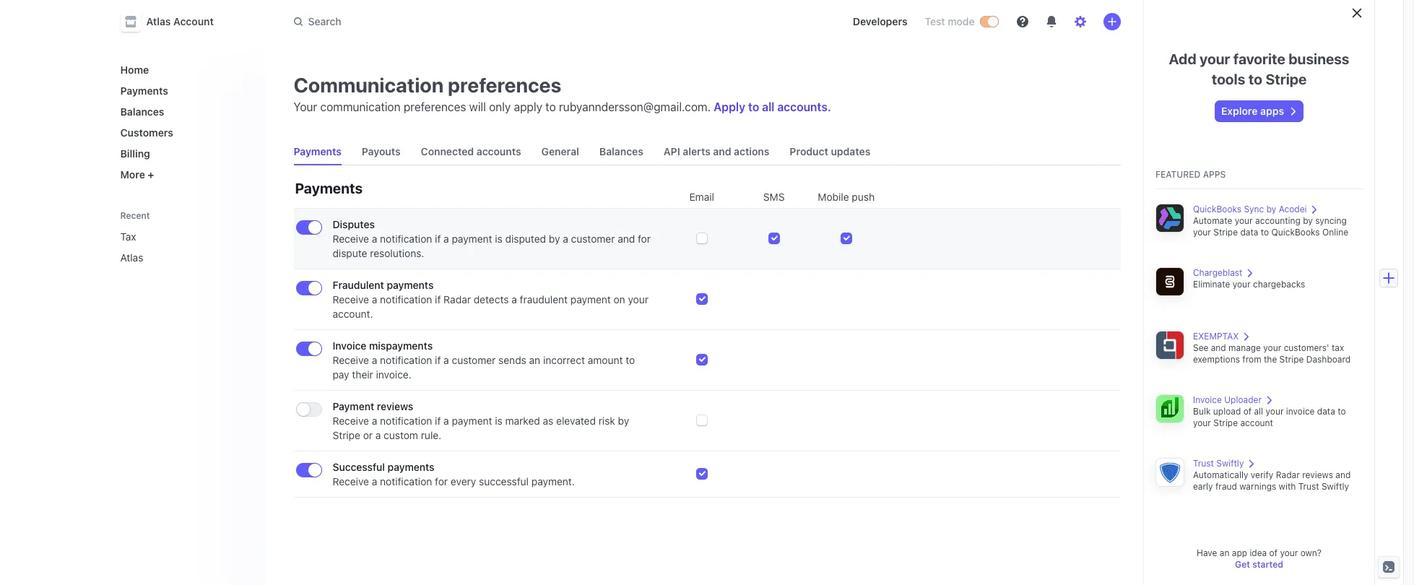 Task type: describe. For each thing, give the bounding box(es) containing it.
trust swiftly
[[1193, 458, 1244, 469]]

recent
[[120, 210, 150, 221]]

invoice
[[1286, 406, 1315, 417]]

settings image
[[1075, 16, 1086, 27]]

favorite
[[1234, 51, 1286, 67]]

stripe inside payment reviews receive a notification if a payment is marked as elevated risk by stripe or a custom rule.
[[333, 429, 360, 441]]

payments inside core navigation links "element"
[[120, 85, 168, 97]]

is inside payment reviews receive a notification if a payment is marked as elevated risk by stripe or a custom rule.
[[495, 415, 503, 427]]

payment inside 'fraudulent payments receive a notification if radar detects a fraudulent payment on your account.'
[[571, 293, 611, 306]]

tab list containing payments
[[288, 139, 1121, 165]]

successful payments receive a notification for every successful payment.
[[333, 461, 575, 488]]

amount
[[588, 354, 623, 366]]

0 vertical spatial quickbooks
[[1193, 204, 1242, 215]]

custom
[[384, 429, 418, 441]]

see and manage your customers' tax exemptions from the stripe dashboard
[[1193, 342, 1351, 365]]

automatically
[[1193, 470, 1249, 480]]

payouts
[[362, 145, 401, 157]]

sync
[[1244, 204, 1264, 215]]

accounts.
[[778, 100, 831, 113]]

2 vertical spatial payments
[[295, 180, 363, 196]]

trust swiftly image
[[1156, 458, 1185, 487]]

customers
[[120, 126, 173, 139]]

receive for successful
[[333, 475, 369, 488]]

resolutions.
[[370, 247, 424, 259]]

featured
[[1156, 169, 1201, 180]]

by inside disputes receive a notification if a payment is disputed by a customer and for dispute resolutions.
[[549, 233, 560, 245]]

1 vertical spatial preferences
[[404, 100, 466, 113]]

rubyanndersson@gmail.com.
[[559, 100, 711, 113]]

core navigation links element
[[115, 58, 253, 186]]

invoice uploader
[[1193, 394, 1262, 405]]

a inside successful payments receive a notification for every successful payment.
[[372, 475, 377, 488]]

customers link
[[115, 121, 253, 144]]

product
[[790, 145, 829, 157]]

email
[[690, 191, 714, 203]]

sends
[[499, 354, 527, 366]]

product updates link
[[784, 139, 876, 165]]

syncing
[[1316, 215, 1347, 226]]

Search text field
[[285, 8, 692, 35]]

customers'
[[1284, 342, 1330, 353]]

exemptions
[[1193, 354, 1240, 365]]

alerts
[[683, 145, 711, 157]]

connected accounts link
[[415, 139, 527, 165]]

notification for payment reviews
[[380, 415, 432, 427]]

notification for successful payments
[[380, 475, 432, 488]]

acodei
[[1279, 204, 1307, 215]]

atlas account
[[146, 15, 214, 27]]

risk
[[599, 415, 615, 427]]

get
[[1235, 559, 1250, 570]]

automatically verify radar reviews and early fraud warnings with trust swiftly
[[1193, 470, 1351, 492]]

receive inside disputes receive a notification if a payment is disputed by a customer and for dispute resolutions.
[[333, 233, 369, 245]]

more
[[120, 168, 145, 181]]

0 horizontal spatial payments link
[[115, 79, 253, 103]]

tax
[[120, 230, 136, 243]]

quickbooks sync by acodei image
[[1156, 204, 1185, 233]]

explore
[[1222, 105, 1258, 117]]

invoice for invoice mispayments receive a notification if a customer sends an incorrect amount to pay their invoice.
[[333, 340, 366, 352]]

developers link
[[847, 10, 913, 33]]

an inside have an app idea of your own? get started
[[1220, 548, 1230, 558]]

will
[[469, 100, 486, 113]]

data inside automate your accounting by syncing your stripe data to quickbooks online
[[1241, 227, 1259, 238]]

tax link
[[115, 225, 233, 249]]

stripe inside bulk upload of all your invoice data to your stripe account
[[1214, 418, 1238, 428]]

marked
[[505, 415, 540, 427]]

and inside "automatically verify radar reviews and early fraud warnings with trust swiftly"
[[1336, 470, 1351, 480]]

home
[[120, 64, 149, 76]]

accounts
[[477, 145, 521, 157]]

apply to all accounts. button
[[714, 100, 831, 113]]

uploader
[[1225, 394, 1262, 405]]

get started link
[[1235, 559, 1284, 570]]

every
[[451, 475, 476, 488]]

stripe inside 'add your favorite business tools to stripe'
[[1266, 71, 1307, 87]]

of inside bulk upload of all your invoice data to your stripe account
[[1244, 406, 1252, 417]]

chargeblast
[[1193, 267, 1243, 278]]

1 vertical spatial balances
[[600, 145, 644, 157]]

bulk
[[1193, 406, 1211, 417]]

with
[[1279, 481, 1296, 492]]

elevated
[[556, 415, 596, 427]]

explore apps
[[1222, 105, 1284, 117]]

more +
[[120, 168, 154, 181]]

automate
[[1193, 215, 1233, 226]]

add
[[1169, 51, 1197, 67]]

bulk upload of all your invoice data to your stripe account
[[1193, 406, 1346, 428]]

api alerts and actions link
[[658, 139, 775, 165]]

0 horizontal spatial swiftly
[[1217, 458, 1244, 469]]

if for mispayments
[[435, 354, 441, 366]]

atlas link
[[115, 246, 233, 269]]

fraudulent
[[520, 293, 568, 306]]

communication
[[294, 73, 444, 97]]

your down automate
[[1193, 227, 1211, 238]]

receive for invoice
[[333, 354, 369, 366]]

test mode
[[925, 15, 975, 27]]

payments for successful payments
[[388, 461, 435, 473]]

atlas account button
[[120, 12, 228, 32]]

upload
[[1214, 406, 1241, 417]]

customer inside invoice mispayments receive a notification if a customer sends an incorrect amount to pay their invoice.
[[452, 354, 496, 366]]

pay
[[333, 368, 349, 381]]

disputes receive a notification if a payment is disputed by a customer and for dispute resolutions.
[[333, 218, 651, 259]]

to inside bulk upload of all your invoice data to your stripe account
[[1338, 406, 1346, 417]]

quickbooks sync by acodei
[[1193, 204, 1307, 215]]

stripe inside automate your accounting by syncing your stripe data to quickbooks online
[[1214, 227, 1238, 238]]

trust inside "automatically verify radar reviews and early fraud warnings with trust swiftly"
[[1299, 481, 1320, 492]]

detects
[[474, 293, 509, 306]]

api alerts and actions
[[664, 145, 770, 157]]

have an app idea of your own? get started
[[1197, 548, 1322, 570]]

started
[[1253, 559, 1284, 570]]

Search search field
[[285, 8, 692, 35]]

featured apps
[[1156, 169, 1226, 180]]



Task type: vqa. For each thing, say whether or not it's contained in the screenshot.
pay
yes



Task type: locate. For each thing, give the bounding box(es) containing it.
payment inside disputes receive a notification if a payment is disputed by a customer and for dispute resolutions.
[[452, 233, 492, 245]]

your up the
[[1264, 342, 1282, 353]]

chargebacks
[[1253, 279, 1306, 290]]

an left app
[[1220, 548, 1230, 558]]

customer inside disputes receive a notification if a payment is disputed by a customer and for dispute resolutions.
[[571, 233, 615, 245]]

help image
[[1017, 16, 1028, 27]]

1 vertical spatial invoice
[[1193, 394, 1222, 405]]

your
[[294, 100, 317, 113]]

to inside invoice mispayments receive a notification if a customer sends an incorrect amount to pay their invoice.
[[626, 354, 635, 366]]

2 notification from the top
[[380, 293, 432, 306]]

invoice inside invoice mispayments receive a notification if a customer sends an incorrect amount to pay their invoice.
[[333, 340, 366, 352]]

warnings
[[1240, 481, 1277, 492]]

all inside the communication preferences your communication preferences will only apply to rubyanndersson@gmail.com. apply to all accounts.
[[762, 100, 775, 113]]

receive for payment
[[333, 415, 369, 427]]

customer left the sends
[[452, 354, 496, 366]]

actions
[[734, 145, 770, 157]]

1 notification from the top
[[380, 233, 432, 245]]

radar
[[444, 293, 471, 306], [1276, 470, 1300, 480]]

5 notification from the top
[[380, 475, 432, 488]]

1 horizontal spatial atlas
[[146, 15, 171, 27]]

0 horizontal spatial customer
[[452, 354, 496, 366]]

0 horizontal spatial data
[[1241, 227, 1259, 238]]

of
[[1244, 406, 1252, 417], [1270, 548, 1278, 558]]

atlas for atlas
[[120, 251, 143, 264]]

invoice for invoice uploader
[[1193, 394, 1222, 405]]

your
[[1200, 51, 1231, 67], [1235, 215, 1253, 226], [1193, 227, 1211, 238], [1233, 279, 1251, 290], [628, 293, 649, 306], [1264, 342, 1282, 353], [1266, 406, 1284, 417], [1193, 418, 1211, 428], [1280, 548, 1298, 558]]

3 if from the top
[[435, 354, 441, 366]]

payments
[[387, 279, 434, 291], [388, 461, 435, 473]]

atlas inside atlas account button
[[146, 15, 171, 27]]

invoice up bulk
[[1193, 394, 1222, 405]]

is inside disputes receive a notification if a payment is disputed by a customer and for dispute resolutions.
[[495, 233, 503, 245]]

by inside payment reviews receive a notification if a payment is marked as elevated risk by stripe or a custom rule.
[[618, 415, 629, 427]]

account
[[1241, 418, 1274, 428]]

your right on in the left of the page
[[628, 293, 649, 306]]

all inside bulk upload of all your invoice data to your stripe account
[[1254, 406, 1264, 417]]

0 vertical spatial all
[[762, 100, 775, 113]]

stripe left or
[[333, 429, 360, 441]]

preferences left will
[[404, 100, 466, 113]]

0 vertical spatial is
[[495, 233, 503, 245]]

by right risk at the bottom
[[618, 415, 629, 427]]

test
[[925, 15, 945, 27]]

4 if from the top
[[435, 415, 441, 427]]

receive up account.
[[333, 293, 369, 306]]

mispayments
[[369, 340, 433, 352]]

payments down your
[[294, 145, 342, 157]]

payments inside successful payments receive a notification for every successful payment.
[[388, 461, 435, 473]]

stripe down favorite
[[1266, 71, 1307, 87]]

0 horizontal spatial all
[[762, 100, 775, 113]]

all left accounts. on the top
[[762, 100, 775, 113]]

from
[[1243, 354, 1262, 365]]

if inside payment reviews receive a notification if a payment is marked as elevated risk by stripe or a custom rule.
[[435, 415, 441, 427]]

1 horizontal spatial quickbooks
[[1272, 227, 1320, 238]]

disputed
[[505, 233, 546, 245]]

apply
[[514, 100, 543, 113]]

1 horizontal spatial an
[[1220, 548, 1230, 558]]

1 vertical spatial swiftly
[[1322, 481, 1350, 492]]

manage
[[1229, 342, 1261, 353]]

1 vertical spatial payment
[[571, 293, 611, 306]]

notification up resolutions.
[[380, 233, 432, 245]]

quickbooks up automate
[[1193, 204, 1242, 215]]

notification inside invoice mispayments receive a notification if a customer sends an incorrect amount to pay their invoice.
[[380, 354, 432, 366]]

add your favorite business tools to stripe
[[1169, 51, 1350, 87]]

swiftly inside "automatically verify radar reviews and early fraud warnings with trust swiftly"
[[1322, 481, 1350, 492]]

payment left marked at the left of the page
[[452, 415, 492, 427]]

atlas inside atlas link
[[120, 251, 143, 264]]

swiftly up automatically
[[1217, 458, 1244, 469]]

is left disputed
[[495, 233, 503, 245]]

payments link up customers link
[[115, 79, 253, 103]]

balances down 'rubyanndersson@gmail.com.'
[[600, 145, 644, 157]]

their
[[352, 368, 373, 381]]

payments down resolutions.
[[387, 279, 434, 291]]

eliminate
[[1193, 279, 1230, 290]]

all
[[762, 100, 775, 113], [1254, 406, 1264, 417]]

exemptax image
[[1156, 331, 1185, 360]]

your up tools in the top of the page
[[1200, 51, 1231, 67]]

0 horizontal spatial atlas
[[120, 251, 143, 264]]

radar up with
[[1276, 470, 1300, 480]]

1 vertical spatial trust
[[1299, 481, 1320, 492]]

atlas for atlas account
[[146, 15, 171, 27]]

all up account
[[1254, 406, 1264, 417]]

0 horizontal spatial quickbooks
[[1193, 204, 1242, 215]]

if for payments
[[435, 293, 441, 306]]

receive inside successful payments receive a notification for every successful payment.
[[333, 475, 369, 488]]

1 horizontal spatial of
[[1270, 548, 1278, 558]]

tools
[[1212, 71, 1246, 87]]

1 vertical spatial all
[[1254, 406, 1264, 417]]

receive for fraudulent
[[333, 293, 369, 306]]

1 vertical spatial an
[[1220, 548, 1230, 558]]

receive
[[333, 233, 369, 245], [333, 293, 369, 306], [333, 354, 369, 366], [333, 415, 369, 427], [333, 475, 369, 488]]

automate your accounting by syncing your stripe data to quickbooks online
[[1193, 215, 1349, 238]]

3 notification from the top
[[380, 354, 432, 366]]

notification inside disputes receive a notification if a payment is disputed by a customer and for dispute resolutions.
[[380, 233, 432, 245]]

dashboard
[[1307, 354, 1351, 365]]

1 receive from the top
[[333, 233, 369, 245]]

0 vertical spatial payments
[[387, 279, 434, 291]]

balances up customers
[[120, 105, 164, 118]]

1 horizontal spatial balances link
[[594, 139, 649, 165]]

preferences
[[448, 73, 562, 97], [404, 100, 466, 113]]

1 horizontal spatial balances
[[600, 145, 644, 157]]

1 horizontal spatial radar
[[1276, 470, 1300, 480]]

eliminate your chargebacks
[[1193, 279, 1306, 290]]

notification for invoice mispayments
[[380, 354, 432, 366]]

data right "invoice" on the bottom of the page
[[1318, 406, 1336, 417]]

payment inside payment reviews receive a notification if a payment is marked as elevated risk by stripe or a custom rule.
[[452, 415, 492, 427]]

1 vertical spatial payments
[[294, 145, 342, 157]]

the
[[1264, 354, 1277, 365]]

communication
[[320, 100, 401, 113]]

of inside have an app idea of your own? get started
[[1270, 548, 1278, 558]]

receive inside 'fraudulent payments receive a notification if radar detects a fraudulent payment on your account.'
[[333, 293, 369, 306]]

tab list
[[288, 139, 1121, 165]]

trust right with
[[1299, 481, 1320, 492]]

1 vertical spatial payments link
[[288, 139, 347, 165]]

1 horizontal spatial for
[[638, 233, 651, 245]]

1 horizontal spatial customer
[[571, 233, 615, 245]]

payment
[[452, 233, 492, 245], [571, 293, 611, 306], [452, 415, 492, 427]]

tax
[[1332, 342, 1345, 353]]

0 horizontal spatial reviews
[[377, 400, 413, 412]]

1 horizontal spatial reviews
[[1303, 470, 1334, 480]]

0 horizontal spatial balances link
[[115, 100, 253, 124]]

of up started on the right of page
[[1270, 548, 1278, 558]]

radar inside 'fraudulent payments receive a notification if radar detects a fraudulent payment on your account.'
[[444, 293, 471, 306]]

0 horizontal spatial of
[[1244, 406, 1252, 417]]

notification down the mispayments
[[380, 354, 432, 366]]

1 vertical spatial radar
[[1276, 470, 1300, 480]]

is left marked at the left of the page
[[495, 415, 503, 427]]

0 horizontal spatial invoice
[[333, 340, 366, 352]]

your down bulk
[[1193, 418, 1211, 428]]

reviews up custom
[[377, 400, 413, 412]]

your inside 'fraudulent payments receive a notification if radar detects a fraudulent payment on your account.'
[[628, 293, 649, 306]]

payments
[[120, 85, 168, 97], [294, 145, 342, 157], [295, 180, 363, 196]]

1 vertical spatial reviews
[[1303, 470, 1334, 480]]

reviews right verify
[[1303, 470, 1334, 480]]

payments for fraudulent payments
[[387, 279, 434, 291]]

of down uploader
[[1244, 406, 1252, 417]]

by up accounting
[[1267, 204, 1277, 215]]

stripe inside see and manage your customers' tax exemptions from the stripe dashboard
[[1280, 354, 1304, 365]]

verify
[[1251, 470, 1274, 480]]

radar inside "automatically verify radar reviews and early fraud warnings with trust swiftly"
[[1276, 470, 1300, 480]]

receive down the 'payment'
[[333, 415, 369, 427]]

atlas
[[146, 15, 171, 27], [120, 251, 143, 264]]

0 vertical spatial data
[[1241, 227, 1259, 238]]

0 vertical spatial invoice
[[333, 340, 366, 352]]

0 horizontal spatial an
[[529, 354, 541, 366]]

balances link down 'rubyanndersson@gmail.com.'
[[594, 139, 649, 165]]

0 vertical spatial radar
[[444, 293, 471, 306]]

apply
[[714, 100, 745, 113]]

accounting
[[1256, 215, 1301, 226]]

preferences up the only
[[448, 73, 562, 97]]

quickbooks down accounting
[[1272, 227, 1320, 238]]

data inside bulk upload of all your invoice data to your stripe account
[[1318, 406, 1336, 417]]

1 vertical spatial is
[[495, 415, 503, 427]]

dispute
[[333, 247, 367, 259]]

1 vertical spatial for
[[435, 475, 448, 488]]

mobile push
[[818, 191, 875, 203]]

0 vertical spatial reviews
[[377, 400, 413, 412]]

invoice mispayments receive a notification if a customer sends an incorrect amount to pay their invoice.
[[333, 340, 635, 381]]

early
[[1193, 481, 1213, 492]]

customer up on in the left of the page
[[571, 233, 615, 245]]

quickbooks
[[1193, 204, 1242, 215], [1272, 227, 1320, 238]]

api
[[664, 145, 680, 157]]

4 receive from the top
[[333, 415, 369, 427]]

2 if from the top
[[435, 293, 441, 306]]

1 horizontal spatial invoice
[[1193, 394, 1222, 405]]

your down quickbooks sync by acodei at the top
[[1235, 215, 1253, 226]]

by down the acodei
[[1303, 215, 1313, 226]]

if inside disputes receive a notification if a payment is disputed by a customer and for dispute resolutions.
[[435, 233, 441, 245]]

radar left detects on the bottom of the page
[[444, 293, 471, 306]]

stripe down upload
[[1214, 418, 1238, 428]]

stripe down customers'
[[1280, 354, 1304, 365]]

your up account
[[1266, 406, 1284, 417]]

see
[[1193, 342, 1209, 353]]

apps
[[1261, 105, 1284, 117]]

data down quickbooks sync by acodei at the top
[[1241, 227, 1259, 238]]

1 horizontal spatial payments link
[[288, 139, 347, 165]]

for inside disputes receive a notification if a payment is disputed by a customer and for dispute resolutions.
[[638, 233, 651, 245]]

0 vertical spatial balances
[[120, 105, 164, 118]]

and inside disputes receive a notification if a payment is disputed by a customer and for dispute resolutions.
[[618, 233, 635, 245]]

0 horizontal spatial for
[[435, 475, 448, 488]]

reviews inside "automatically verify radar reviews and early fraud warnings with trust swiftly"
[[1303, 470, 1334, 480]]

successful
[[479, 475, 529, 488]]

exemptax
[[1193, 331, 1239, 342]]

notification down custom
[[380, 475, 432, 488]]

as
[[543, 415, 554, 427]]

sms
[[764, 191, 785, 203]]

balances link up the billing link
[[115, 100, 253, 124]]

customer
[[571, 233, 615, 245], [452, 354, 496, 366]]

receive up dispute
[[333, 233, 369, 245]]

explore apps link
[[1216, 101, 1303, 121]]

0 vertical spatial an
[[529, 354, 541, 366]]

swiftly right with
[[1322, 481, 1350, 492]]

1 is from the top
[[495, 233, 503, 245]]

0 horizontal spatial trust
[[1193, 458, 1214, 469]]

1 vertical spatial payments
[[388, 461, 435, 473]]

an
[[529, 354, 541, 366], [1220, 548, 1230, 558]]

receive down successful
[[333, 475, 369, 488]]

1 vertical spatial of
[[1270, 548, 1278, 558]]

notification inside successful payments receive a notification for every successful payment.
[[380, 475, 432, 488]]

1 if from the top
[[435, 233, 441, 245]]

recent element
[[106, 225, 265, 269]]

mobile
[[818, 191, 849, 203]]

your down chargeblast
[[1233, 279, 1251, 290]]

2 is from the top
[[495, 415, 503, 427]]

1 horizontal spatial swiftly
[[1322, 481, 1350, 492]]

chargeblast image
[[1156, 267, 1185, 296]]

0 vertical spatial of
[[1244, 406, 1252, 417]]

to inside 'add your favorite business tools to stripe'
[[1249, 71, 1263, 87]]

home link
[[115, 58, 253, 82]]

atlas down tax
[[120, 251, 143, 264]]

to
[[1249, 71, 1263, 87], [546, 100, 556, 113], [748, 100, 759, 113], [1261, 227, 1269, 238], [626, 354, 635, 366], [1338, 406, 1346, 417]]

only
[[489, 100, 511, 113]]

0 vertical spatial trust
[[1193, 458, 1214, 469]]

payments down home
[[120, 85, 168, 97]]

and inside see and manage your customers' tax exemptions from the stripe dashboard
[[1211, 342, 1226, 353]]

reviews inside payment reviews receive a notification if a payment is marked as elevated risk by stripe or a custom rule.
[[377, 400, 413, 412]]

notification inside 'fraudulent payments receive a notification if radar detects a fraudulent payment on your account.'
[[380, 293, 432, 306]]

notification up the mispayments
[[380, 293, 432, 306]]

1 horizontal spatial trust
[[1299, 481, 1320, 492]]

idea
[[1250, 548, 1267, 558]]

rule.
[[421, 429, 442, 441]]

invoice up pay
[[333, 340, 366, 352]]

1 vertical spatial atlas
[[120, 251, 143, 264]]

developers
[[853, 15, 908, 27]]

swiftly
[[1217, 458, 1244, 469], [1322, 481, 1350, 492]]

your inside 'add your favorite business tools to stripe'
[[1200, 51, 1231, 67]]

0 vertical spatial preferences
[[448, 73, 562, 97]]

or
[[363, 429, 373, 441]]

push
[[852, 191, 875, 203]]

notification up custom
[[380, 415, 432, 427]]

0 vertical spatial atlas
[[146, 15, 171, 27]]

for inside successful payments receive a notification for every successful payment.
[[435, 475, 448, 488]]

billing
[[120, 147, 150, 160]]

notification inside payment reviews receive a notification if a payment is marked as elevated risk by stripe or a custom rule.
[[380, 415, 432, 427]]

0 horizontal spatial balances
[[120, 105, 164, 118]]

if inside 'fraudulent payments receive a notification if radar detects a fraudulent payment on your account.'
[[435, 293, 441, 306]]

payments link
[[115, 79, 253, 103], [288, 139, 347, 165]]

payments down custom
[[388, 461, 435, 473]]

0 vertical spatial payments link
[[115, 79, 253, 103]]

by inside automate your accounting by syncing your stripe data to quickbooks online
[[1303, 215, 1313, 226]]

balances inside core navigation links "element"
[[120, 105, 164, 118]]

payments link down your
[[288, 139, 347, 165]]

1 vertical spatial balances link
[[594, 139, 649, 165]]

receive up pay
[[333, 354, 369, 366]]

an right the sends
[[529, 354, 541, 366]]

fraudulent payments receive a notification if radar detects a fraudulent payment on your account.
[[333, 279, 649, 320]]

notification
[[380, 233, 432, 245], [380, 293, 432, 306], [380, 354, 432, 366], [380, 415, 432, 427], [380, 475, 432, 488]]

0 vertical spatial payments
[[120, 85, 168, 97]]

trust up automatically
[[1193, 458, 1214, 469]]

your inside have an app idea of your own? get started
[[1280, 548, 1298, 558]]

quickbooks inside automate your accounting by syncing your stripe data to quickbooks online
[[1272, 227, 1320, 238]]

1 vertical spatial data
[[1318, 406, 1336, 417]]

5 receive from the top
[[333, 475, 369, 488]]

recent navigation links element
[[106, 204, 265, 269]]

is
[[495, 233, 503, 245], [495, 415, 503, 427]]

3 receive from the top
[[333, 354, 369, 366]]

receive inside invoice mispayments receive a notification if a customer sends an incorrect amount to pay their invoice.
[[333, 354, 369, 366]]

balances
[[120, 105, 164, 118], [600, 145, 644, 157]]

reviews
[[377, 400, 413, 412], [1303, 470, 1334, 480]]

4 notification from the top
[[380, 415, 432, 427]]

general link
[[536, 139, 585, 165]]

if for reviews
[[435, 415, 441, 427]]

payment left disputed
[[452, 233, 492, 245]]

0 vertical spatial for
[[638, 233, 651, 245]]

payments inside tab list
[[294, 145, 342, 157]]

2 vertical spatial payment
[[452, 415, 492, 427]]

1 horizontal spatial data
[[1318, 406, 1336, 417]]

if inside invoice mispayments receive a notification if a customer sends an incorrect amount to pay their invoice.
[[435, 354, 441, 366]]

payments up disputes
[[295, 180, 363, 196]]

receive inside payment reviews receive a notification if a payment is marked as elevated risk by stripe or a custom rule.
[[333, 415, 369, 427]]

an inside invoice mispayments receive a notification if a customer sends an incorrect amount to pay their invoice.
[[529, 354, 541, 366]]

atlas left account
[[146, 15, 171, 27]]

by right disputed
[[549, 233, 560, 245]]

fraud
[[1216, 481, 1237, 492]]

your left own?
[[1280, 548, 1298, 558]]

on
[[614, 293, 625, 306]]

1 vertical spatial quickbooks
[[1272, 227, 1320, 238]]

0 vertical spatial swiftly
[[1217, 458, 1244, 469]]

to inside automate your accounting by syncing your stripe data to quickbooks online
[[1261, 227, 1269, 238]]

0 horizontal spatial radar
[[444, 293, 471, 306]]

invoice uploader image
[[1156, 394, 1185, 423]]

0 vertical spatial customer
[[571, 233, 615, 245]]

billing link
[[115, 142, 253, 165]]

payment.
[[532, 475, 575, 488]]

0 vertical spatial payment
[[452, 233, 492, 245]]

your inside see and manage your customers' tax exemptions from the stripe dashboard
[[1264, 342, 1282, 353]]

updates
[[831, 145, 871, 157]]

disputes
[[333, 218, 375, 230]]

1 horizontal spatial all
[[1254, 406, 1264, 417]]

notification for fraudulent payments
[[380, 293, 432, 306]]

connected
[[421, 145, 474, 157]]

1 vertical spatial customer
[[452, 354, 496, 366]]

2 receive from the top
[[333, 293, 369, 306]]

payment left on in the left of the page
[[571, 293, 611, 306]]

stripe down automate
[[1214, 227, 1238, 238]]

have
[[1197, 548, 1218, 558]]

payments inside 'fraudulent payments receive a notification if radar detects a fraudulent payment on your account.'
[[387, 279, 434, 291]]

0 vertical spatial balances link
[[115, 100, 253, 124]]



